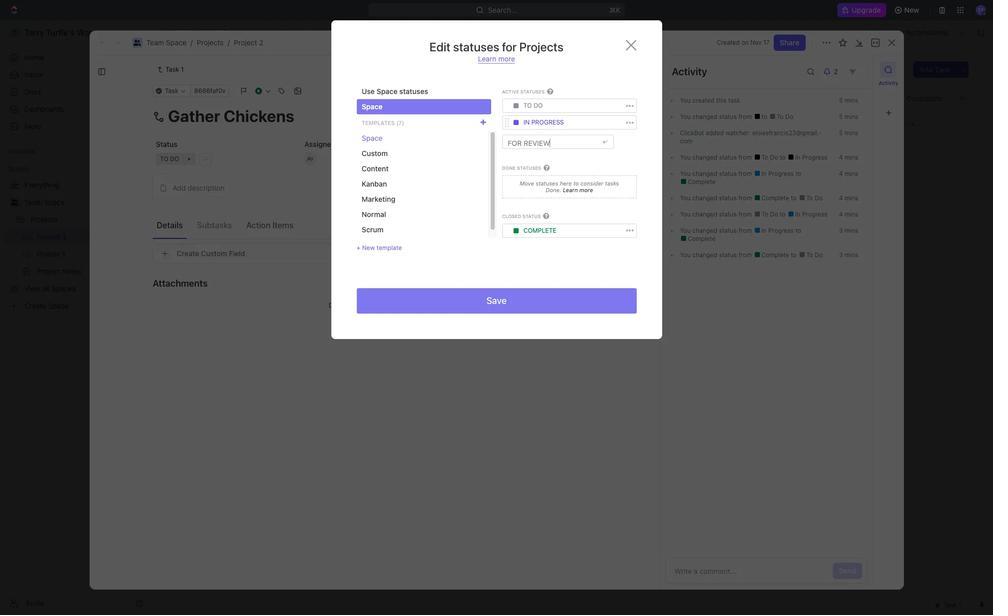 Task type: vqa. For each thing, say whether or not it's contained in the screenshot.


Task type: describe. For each thing, give the bounding box(es) containing it.
projects inside "link"
[[31, 215, 57, 224]]

6 mins from the top
[[844, 194, 858, 202]]

add description
[[173, 184, 224, 192]]

gantt link
[[344, 91, 364, 106]]

details button
[[153, 216, 187, 234]]

6 you from the top
[[680, 211, 690, 218]]

create
[[177, 249, 199, 258]]

1 5 mins from the top
[[839, 97, 858, 104]]

team inside sidebar navigation
[[24, 198, 42, 207]]

subtasks
[[197, 221, 232, 230]]

dropdown menu image for in progress
[[513, 120, 518, 125]]

to inside drop your files here to upload
[[387, 302, 393, 309]]

1 horizontal spatial learn more link
[[561, 187, 593, 194]]

upload button
[[395, 302, 414, 310]]

favorites button
[[4, 146, 39, 158]]

list link
[[227, 91, 241, 106]]

eloisefrancis23@gmail. com
[[680, 129, 822, 145]]

this
[[716, 97, 726, 104]]

3 4 from the top
[[839, 194, 843, 202]]

field
[[229, 249, 245, 258]]

1 button
[[229, 194, 243, 204]]

1 mins from the top
[[844, 97, 858, 104]]

8 you from the top
[[680, 251, 690, 259]]

description
[[188, 184, 224, 192]]

Search tasks... text field
[[866, 116, 968, 131]]

save
[[486, 296, 507, 306]]

1 horizontal spatial learn
[[563, 187, 578, 194]]

team space link for the bottommost user group image
[[146, 38, 186, 47]]

spaces
[[8, 165, 30, 173]]

2 changed status from from the top
[[690, 154, 753, 161]]

action items
[[246, 221, 294, 230]]

do inside edit statuses for projects dialog
[[534, 102, 543, 110]]

customize button
[[893, 91, 945, 106]]

create custom field
[[177, 249, 245, 258]]

4 from from the top
[[738, 194, 752, 202]]

8686faf0v button
[[190, 85, 230, 97]]

gantt
[[346, 94, 364, 103]]

done
[[502, 166, 516, 171]]

here inside drop your files here to upload
[[373, 302, 385, 309]]

tree inside sidebar navigation
[[4, 177, 148, 315]]

action items button
[[242, 216, 298, 234]]

1 horizontal spatial project 2
[[281, 28, 311, 37]]

1 horizontal spatial add task
[[920, 65, 950, 74]]

upgrade link
[[837, 3, 886, 17]]

0 vertical spatial share
[[870, 28, 890, 37]]

search button
[[819, 91, 858, 106]]

new inside button
[[904, 6, 919, 14]]

2 changed from the top
[[692, 154, 717, 161]]

5 you from the top
[[680, 194, 690, 202]]

docs link
[[4, 84, 148, 100]]

5 from from the top
[[738, 211, 752, 218]]

0 horizontal spatial project 2
[[177, 61, 237, 77]]

search...
[[488, 6, 517, 14]]

0 vertical spatial team space
[[171, 28, 211, 37]]

team space / projects / project 2
[[146, 38, 263, 47]]

new button
[[890, 2, 925, 18]]

inbox
[[24, 70, 42, 79]]

send button
[[833, 563, 862, 580]]

dashboards
[[24, 105, 64, 114]]

add inside button
[[173, 184, 186, 192]]

board link
[[188, 91, 210, 106]]

automations
[[906, 28, 948, 37]]

calendar link
[[258, 91, 290, 106]]

Edit task name text field
[[153, 106, 590, 126]]

8686faf0v
[[194, 87, 226, 95]]

clickbot
[[680, 129, 704, 137]]

kanban
[[362, 180, 387, 188]]

inbox link
[[4, 67, 148, 83]]

done.
[[546, 187, 561, 194]]

marketing
[[362, 195, 395, 204]]

watcher:
[[725, 129, 750, 137]]

1 horizontal spatial 1
[[222, 177, 226, 186]]

created
[[692, 97, 714, 104]]

7 from from the top
[[738, 251, 752, 259]]

use space statuses
[[362, 87, 428, 96]]

task
[[728, 97, 740, 104]]

on
[[741, 39, 749, 46]]

assignees button
[[411, 117, 459, 129]]

assigned to
[[304, 140, 344, 149]]

subtasks button
[[193, 216, 236, 234]]

5 changed from the top
[[692, 211, 717, 218]]

1 changed from the top
[[692, 113, 717, 121]]

more inside edit statuses for projects learn more
[[498, 54, 515, 63]]

7 you from the top
[[680, 227, 690, 235]]

5 mins for added watcher:
[[839, 129, 858, 137]]

learn inside edit statuses for projects learn more
[[478, 54, 496, 63]]

7 mins from the top
[[844, 211, 858, 218]]

1 vertical spatial add task
[[205, 212, 235, 221]]

favorites
[[8, 148, 35, 155]]

5 for changed status from
[[839, 113, 843, 121]]

complete
[[524, 227, 556, 234]]

home link
[[4, 49, 148, 66]]

1 horizontal spatial project 2 link
[[268, 26, 314, 39]]

0 vertical spatial task 1 link
[[153, 64, 188, 76]]

4 changed from the top
[[692, 194, 717, 202]]

4 changed status from from the top
[[690, 194, 753, 202]]

custom inside button
[[201, 249, 227, 258]]

2 horizontal spatial add
[[920, 65, 933, 74]]

attachments
[[153, 278, 208, 289]]

here inside move statuses here to consider tasks done.
[[560, 180, 572, 187]]

task down team space / projects / project 2
[[166, 66, 179, 73]]

3 for complete
[[839, 251, 843, 259]]

task 2
[[205, 195, 227, 203]]

add description button
[[156, 180, 587, 196]]

templates
[[362, 119, 395, 126]]

to do inside edit statuses for projects dialog
[[524, 102, 543, 110]]

6 from from the top
[[738, 227, 752, 235]]

invite
[[26, 599, 44, 608]]

consider
[[580, 180, 603, 187]]

for
[[502, 40, 517, 54]]

assigned
[[304, 140, 335, 149]]

4 4 from the top
[[839, 211, 843, 218]]

1 4 from the top
[[839, 154, 843, 161]]

sidebar navigation
[[0, 20, 152, 616]]

templates (7)
[[362, 119, 404, 126]]

you created this task
[[680, 97, 740, 104]]

edit statuses for projects learn more
[[430, 40, 564, 63]]

+ new template
[[357, 244, 402, 252]]

com
[[680, 129, 822, 145]]

task down 1 button
[[220, 212, 235, 221]]

drop your files here to upload
[[329, 302, 414, 310]]

8 mins from the top
[[844, 227, 858, 235]]

5 changed status from from the top
[[690, 211, 753, 218]]

action
[[246, 221, 270, 230]]

3 changed from the top
[[692, 170, 717, 178]]

closed status
[[502, 214, 541, 219]]

7 changed from the top
[[692, 251, 717, 259]]

docs
[[24, 88, 41, 96]]

2 from from the top
[[738, 154, 752, 161]]

0 horizontal spatial share button
[[774, 35, 806, 51]]

hide inside dropdown button
[[873, 94, 888, 103]]

calendar
[[260, 94, 290, 103]]

assignees
[[424, 119, 454, 127]]

7 changed status from from the top
[[690, 251, 753, 259]]

task up 'task 2'
[[205, 177, 221, 186]]

in inside edit statuses for projects dialog
[[524, 119, 530, 126]]

your
[[344, 302, 357, 309]]

0 vertical spatial task 1
[[166, 66, 184, 73]]

closed
[[502, 214, 521, 219]]

upload
[[395, 302, 414, 310]]

statuses for edit
[[453, 40, 499, 54]]

17
[[763, 39, 770, 46]]



Task type: locate. For each thing, give the bounding box(es) containing it.
learn more link down consider
[[561, 187, 593, 194]]

1 horizontal spatial new
[[904, 6, 919, 14]]

5 for added watcher:
[[839, 129, 843, 137]]

1 up 'task 2'
[[222, 177, 226, 186]]

1 3 mins from the top
[[839, 227, 858, 235]]

0 vertical spatial user group image
[[162, 30, 168, 35]]

nov
[[750, 39, 762, 46]]

2 vertical spatial 5 mins
[[839, 129, 858, 137]]

done statuses
[[502, 166, 541, 171]]

2 horizontal spatial project
[[281, 28, 305, 37]]

statuses up (7)
[[399, 87, 428, 96]]

1 vertical spatial user group image
[[133, 40, 141, 46]]

0 vertical spatial activity
[[672, 66, 707, 77]]

move
[[520, 180, 534, 187]]

0 vertical spatial add task
[[920, 65, 950, 74]]

(7)
[[396, 119, 404, 126]]

1 horizontal spatial share button
[[864, 24, 896, 41]]

you
[[680, 97, 690, 104], [680, 113, 690, 121], [680, 154, 690, 161], [680, 170, 690, 178], [680, 194, 690, 202], [680, 211, 690, 218], [680, 227, 690, 235], [680, 251, 690, 259]]

3 you from the top
[[680, 154, 690, 161]]

9 mins from the top
[[844, 251, 858, 259]]

add task down 'task 2'
[[205, 212, 235, 221]]

1 5 from the top
[[839, 97, 843, 104]]

active
[[502, 89, 519, 95]]

2 vertical spatial add
[[205, 212, 218, 221]]

1 vertical spatial 3 mins
[[839, 251, 858, 259]]

1 inside button
[[239, 195, 241, 203]]

in progress inside edit statuses for projects dialog
[[524, 119, 564, 126]]

0 horizontal spatial team
[[24, 198, 42, 207]]

add task button
[[913, 62, 956, 78], [201, 211, 239, 223]]

custom inside edit statuses for projects dialog
[[362, 149, 388, 158]]

0 horizontal spatial here
[[373, 302, 385, 309]]

1 horizontal spatial task 1
[[205, 177, 226, 186]]

1 vertical spatial add
[[173, 184, 186, 192]]

task sidebar content section
[[659, 55, 873, 590]]

from
[[738, 113, 752, 121], [738, 154, 752, 161], [738, 170, 752, 178], [738, 194, 752, 202], [738, 211, 752, 218], [738, 227, 752, 235], [738, 251, 752, 259]]

task 1 link
[[153, 64, 188, 76], [203, 174, 353, 189]]

task 1 link down team space / projects / project 2
[[153, 64, 188, 76]]

upgrade
[[852, 6, 881, 14]]

team
[[171, 28, 189, 37], [146, 38, 164, 47], [24, 198, 42, 207]]

dashboards link
[[4, 101, 148, 118]]

learn more link
[[478, 54, 515, 64], [561, 187, 593, 194]]

to do
[[524, 102, 543, 110], [775, 113, 793, 121], [759, 154, 780, 161], [804, 194, 823, 202], [759, 211, 780, 218], [189, 241, 208, 248], [804, 251, 823, 259]]

added
[[706, 129, 724, 137]]

0 vertical spatial custom
[[362, 149, 388, 158]]

0 vertical spatial 3
[[839, 227, 843, 235]]

add left description
[[173, 184, 186, 192]]

2 5 mins from the top
[[839, 113, 858, 121]]

1 vertical spatial team
[[146, 38, 164, 47]]

dropdown menu image left hide button
[[513, 120, 518, 125]]

1 dropdown menu image from the top
[[513, 104, 518, 109]]

here
[[560, 180, 572, 187], [373, 302, 385, 309]]

0 horizontal spatial add
[[173, 184, 186, 192]]

0 horizontal spatial custom
[[201, 249, 227, 258]]

content
[[362, 164, 389, 173]]

new
[[904, 6, 919, 14], [362, 244, 375, 252]]

1 horizontal spatial share
[[870, 28, 890, 37]]

1 vertical spatial new
[[362, 244, 375, 252]]

4 you from the top
[[680, 170, 690, 178]]

3 mins from the top
[[844, 129, 858, 137]]

1 vertical spatial add task button
[[201, 211, 239, 223]]

hide button
[[860, 91, 891, 106]]

+
[[357, 244, 360, 252]]

statuses
[[453, 40, 499, 54], [399, 87, 428, 96], [520, 89, 545, 95], [517, 166, 541, 171], [536, 180, 558, 187]]

space
[[191, 28, 211, 37], [166, 38, 186, 47], [377, 87, 398, 96], [362, 102, 383, 111], [362, 134, 383, 143], [44, 198, 65, 207]]

0 vertical spatial team
[[171, 28, 189, 37]]

0 horizontal spatial add task button
[[201, 211, 239, 223]]

0 horizontal spatial share
[[780, 38, 799, 47]]

1 horizontal spatial custom
[[362, 149, 388, 158]]

progress
[[531, 119, 564, 126], [802, 154, 827, 161], [768, 170, 794, 178], [802, 211, 827, 218], [768, 227, 794, 235]]

share
[[870, 28, 890, 37], [780, 38, 799, 47]]

tree containing team space
[[4, 177, 148, 315]]

2 vertical spatial 5
[[839, 129, 843, 137]]

0 vertical spatial add
[[920, 65, 933, 74]]

space inside sidebar navigation
[[44, 198, 65, 207]]

1 vertical spatial task 1 link
[[203, 174, 353, 189]]

eloisefrancis23@gmail.
[[752, 129, 822, 137]]

more down for
[[498, 54, 515, 63]]

3 changed status from from the top
[[690, 170, 753, 178]]

files
[[359, 302, 371, 309]]

task 1
[[166, 66, 184, 73], [205, 177, 226, 186]]

save button
[[357, 289, 637, 314]]

5 mins from the top
[[844, 170, 858, 178]]

create custom field button
[[153, 244, 590, 264]]

3 mins for in progress
[[839, 227, 858, 235]]

2 vertical spatial 1
[[239, 195, 241, 203]]

statuses right active
[[520, 89, 545, 95]]

to inside move statuses here to consider tasks done.
[[573, 180, 579, 187]]

statuses left for
[[453, 40, 499, 54]]

projects inside edit statuses for projects learn more
[[519, 40, 564, 54]]

statuses up move
[[517, 166, 541, 171]]

learn more
[[561, 187, 593, 194]]

2
[[307, 28, 311, 37], [259, 38, 263, 47], [225, 61, 234, 77], [222, 195, 227, 203], [220, 241, 224, 248]]

user group image
[[10, 200, 18, 206]]

share button down the upgrade at the top right
[[864, 24, 896, 41]]

1 horizontal spatial hide
[[873, 94, 888, 103]]

tasks
[[605, 180, 619, 187]]

0 vertical spatial more
[[498, 54, 515, 63]]

activity inside task sidebar navigation tab list
[[879, 80, 898, 86]]

Enter a status text field
[[508, 135, 596, 149]]

1 vertical spatial dropdown menu image
[[513, 120, 518, 125]]

status
[[719, 113, 737, 121], [719, 154, 737, 161], [719, 170, 737, 178], [719, 194, 737, 202], [719, 211, 737, 218], [523, 214, 541, 219], [719, 227, 737, 235], [719, 251, 737, 259]]

0 vertical spatial project
[[281, 28, 305, 37]]

3 5 mins from the top
[[839, 129, 858, 137]]

3 from from the top
[[738, 170, 752, 178]]

0 horizontal spatial task 1
[[166, 66, 184, 73]]

statuses for active
[[520, 89, 545, 95]]

1 from from the top
[[738, 113, 752, 121]]

add down 'task 2'
[[205, 212, 218, 221]]

1 3 from the top
[[839, 227, 843, 235]]

learn
[[478, 54, 496, 63], [563, 187, 578, 194]]

custom up content
[[362, 149, 388, 158]]

/
[[216, 28, 218, 37], [264, 28, 266, 37], [191, 38, 193, 47], [228, 38, 230, 47]]

add
[[920, 65, 933, 74], [173, 184, 186, 192], [205, 212, 218, 221]]

3 mins for complete
[[839, 251, 858, 259]]

2 dropdown menu image from the top
[[513, 120, 518, 125]]

statuses up done.
[[536, 180, 558, 187]]

items
[[273, 221, 294, 230]]

4 4 mins from the top
[[839, 211, 858, 218]]

2 vertical spatial project
[[177, 61, 222, 77]]

0 horizontal spatial 1
[[181, 66, 184, 73]]

automations button
[[901, 25, 953, 40]]

task up the customize
[[935, 65, 950, 74]]

6 changed from the top
[[692, 227, 717, 235]]

2 mins from the top
[[844, 113, 858, 121]]

activity up created
[[672, 66, 707, 77]]

1 horizontal spatial add
[[205, 212, 218, 221]]

new up the automations
[[904, 6, 919, 14]]

drop
[[329, 302, 343, 309]]

projects link inside sidebar navigation
[[31, 212, 119, 228]]

add task up the customize
[[920, 65, 950, 74]]

team space link for user group icon
[[24, 194, 146, 211]]

0 vertical spatial 5
[[839, 97, 843, 104]]

0 vertical spatial add task button
[[913, 62, 956, 78]]

1 horizontal spatial task 1 link
[[203, 174, 353, 189]]

3 5 from the top
[[839, 129, 843, 137]]

project
[[281, 28, 305, 37], [234, 38, 257, 47], [177, 61, 222, 77]]

created
[[717, 39, 740, 46]]

2 you from the top
[[680, 113, 690, 121]]

share button right 17
[[774, 35, 806, 51]]

active statuses
[[502, 89, 545, 95]]

status inside dialog
[[523, 214, 541, 219]]

here up learn more
[[560, 180, 572, 187]]

progress inside edit statuses for projects dialog
[[531, 119, 564, 126]]

1 you from the top
[[680, 97, 690, 104]]

1 vertical spatial here
[[373, 302, 385, 309]]

0 vertical spatial project 2
[[281, 28, 311, 37]]

1 vertical spatial hide
[[528, 119, 542, 127]]

dropdown menu image for to do
[[513, 104, 518, 109]]

1 down team space / projects / project 2
[[181, 66, 184, 73]]

4 mins from the top
[[844, 154, 858, 161]]

team space right user group icon
[[24, 198, 65, 207]]

1 vertical spatial more
[[579, 187, 593, 194]]

statuses inside move statuses here to consider tasks done.
[[536, 180, 558, 187]]

0 horizontal spatial more
[[498, 54, 515, 63]]

team space
[[171, 28, 211, 37], [24, 198, 65, 207]]

0 horizontal spatial add task
[[205, 212, 235, 221]]

statuses inside edit statuses for projects learn more
[[453, 40, 499, 54]]

task 1 up 'task 2'
[[205, 177, 226, 186]]

2 5 from the top
[[839, 113, 843, 121]]

here right files
[[373, 302, 385, 309]]

hide inside button
[[528, 119, 542, 127]]

template
[[377, 244, 402, 252]]

added watcher:
[[704, 129, 752, 137]]

hide button
[[524, 117, 546, 129]]

0 horizontal spatial activity
[[672, 66, 707, 77]]

user group image
[[162, 30, 168, 35], [133, 40, 141, 46]]

team space link inside "tree"
[[24, 194, 146, 211]]

tree
[[4, 177, 148, 315]]

0 horizontal spatial learn
[[478, 54, 496, 63]]

to
[[524, 102, 532, 110], [761, 113, 769, 121], [777, 113, 783, 121], [337, 140, 344, 149], [761, 154, 768, 161], [780, 154, 787, 161], [795, 170, 801, 178], [573, 180, 579, 187], [791, 194, 798, 202], [806, 194, 813, 202], [761, 211, 768, 218], [780, 211, 787, 218], [795, 227, 801, 235], [189, 241, 197, 248], [791, 251, 798, 259], [806, 251, 813, 259], [387, 302, 393, 309]]

0 horizontal spatial project
[[177, 61, 222, 77]]

2 4 mins from the top
[[839, 170, 858, 178]]

0 horizontal spatial hide
[[528, 119, 542, 127]]

in
[[524, 119, 530, 126], [795, 154, 800, 161], [761, 170, 766, 178], [795, 211, 800, 218], [761, 227, 766, 235]]

mins
[[844, 97, 858, 104], [844, 113, 858, 121], [844, 129, 858, 137], [844, 154, 858, 161], [844, 170, 858, 178], [844, 194, 858, 202], [844, 211, 858, 218], [844, 227, 858, 235], [844, 251, 858, 259]]

1 4 mins from the top
[[839, 154, 858, 161]]

1 horizontal spatial more
[[579, 187, 593, 194]]

home
[[24, 53, 44, 62]]

hide right search
[[873, 94, 888, 103]]

5 mins for changed status from
[[839, 113, 858, 121]]

2 vertical spatial team
[[24, 198, 42, 207]]

attachments button
[[153, 271, 590, 296]]

0 horizontal spatial team space
[[24, 198, 65, 207]]

add up the customize
[[920, 65, 933, 74]]

2 4 from the top
[[839, 170, 843, 178]]

1 vertical spatial task 1
[[205, 177, 226, 186]]

more down consider
[[579, 187, 593, 194]]

1 right 'task 2'
[[239, 195, 241, 203]]

0 horizontal spatial user group image
[[133, 40, 141, 46]]

activity up hide dropdown button
[[879, 80, 898, 86]]

3 for in progress
[[839, 227, 843, 235]]

normal
[[362, 210, 386, 219]]

add task button down 'task 2'
[[201, 211, 239, 223]]

0 horizontal spatial new
[[362, 244, 375, 252]]

send
[[839, 567, 856, 576]]

statuses for done
[[517, 166, 541, 171]]

new right +
[[362, 244, 375, 252]]

edit
[[430, 40, 451, 54]]

add task button up the customize
[[913, 62, 956, 78]]

activity
[[672, 66, 707, 77], [879, 80, 898, 86]]

activity inside task sidebar content section
[[672, 66, 707, 77]]

1 vertical spatial project
[[234, 38, 257, 47]]

0 vertical spatial learn more link
[[478, 54, 515, 64]]

1 vertical spatial activity
[[879, 80, 898, 86]]

status
[[156, 140, 178, 149]]

projects link
[[220, 26, 262, 39], [197, 38, 224, 47], [31, 212, 119, 228]]

board
[[190, 94, 210, 103]]

task 1 link up items
[[203, 174, 353, 189]]

task sidebar navigation tab list
[[877, 62, 900, 121]]

1 horizontal spatial add task button
[[913, 62, 956, 78]]

1 vertical spatial 5 mins
[[839, 113, 858, 121]]

1 vertical spatial 5
[[839, 113, 843, 121]]

4
[[839, 154, 843, 161], [839, 170, 843, 178], [839, 194, 843, 202], [839, 211, 843, 218]]

1 changed status from from the top
[[690, 113, 753, 121]]

0 vertical spatial learn
[[478, 54, 496, 63]]

2 horizontal spatial team
[[171, 28, 189, 37]]

share down the upgrade at the top right
[[870, 28, 890, 37]]

list
[[229, 94, 241, 103]]

4 mins
[[839, 154, 858, 161], [839, 170, 858, 178], [839, 194, 858, 202], [839, 211, 858, 218]]

1 vertical spatial share
[[780, 38, 799, 47]]

learn more link down for
[[478, 54, 515, 64]]

0 vertical spatial 1
[[181, 66, 184, 73]]

custom left field
[[201, 249, 227, 258]]

3 4 mins from the top
[[839, 194, 858, 202]]

0 horizontal spatial task 1 link
[[153, 64, 188, 76]]

task down description
[[205, 195, 221, 203]]

team space up team space / projects / project 2
[[171, 28, 211, 37]]

created on nov 17
[[717, 39, 770, 46]]

scrum
[[362, 225, 383, 234]]

6 changed status from from the top
[[690, 227, 753, 235]]

1 horizontal spatial here
[[560, 180, 572, 187]]

share right 17
[[780, 38, 799, 47]]

custom
[[362, 149, 388, 158], [201, 249, 227, 258]]

0 vertical spatial dropdown menu image
[[513, 104, 518, 109]]

1 vertical spatial team space
[[24, 198, 65, 207]]

1 vertical spatial learn
[[563, 187, 578, 194]]

0 vertical spatial 5 mins
[[839, 97, 858, 104]]

dropdown menu image
[[513, 104, 518, 109], [513, 120, 518, 125]]

hide up enter a status text field
[[528, 119, 542, 127]]

1 horizontal spatial user group image
[[162, 30, 168, 35]]

0 horizontal spatial project 2 link
[[234, 38, 263, 47]]

1 horizontal spatial project
[[234, 38, 257, 47]]

move statuses here to consider tasks done.
[[520, 180, 619, 194]]

task 1 down team space / projects / project 2
[[166, 66, 184, 73]]

2 3 mins from the top
[[839, 251, 858, 259]]

in progress
[[524, 119, 564, 126], [793, 154, 827, 161], [759, 170, 795, 178], [793, 211, 827, 218], [759, 227, 795, 235]]

1 vertical spatial project 2
[[177, 61, 237, 77]]

statuses for move
[[536, 180, 558, 187]]

1 vertical spatial 1
[[222, 177, 226, 186]]

2 3 from the top
[[839, 251, 843, 259]]

0 vertical spatial 3 mins
[[839, 227, 858, 235]]

1 vertical spatial 3
[[839, 251, 843, 259]]

1 horizontal spatial team
[[146, 38, 164, 47]]

2 horizontal spatial 1
[[239, 195, 241, 203]]

1 vertical spatial learn more link
[[561, 187, 593, 194]]

0 horizontal spatial learn more link
[[478, 54, 515, 64]]

0 vertical spatial here
[[560, 180, 572, 187]]

dropdown menu image down active
[[513, 104, 518, 109]]

0 vertical spatial new
[[904, 6, 919, 14]]

team space inside "tree"
[[24, 198, 65, 207]]

new inside edit statuses for projects dialog
[[362, 244, 375, 252]]

0 vertical spatial hide
[[873, 94, 888, 103]]

edit statuses for projects dialog
[[331, 20, 662, 340]]



